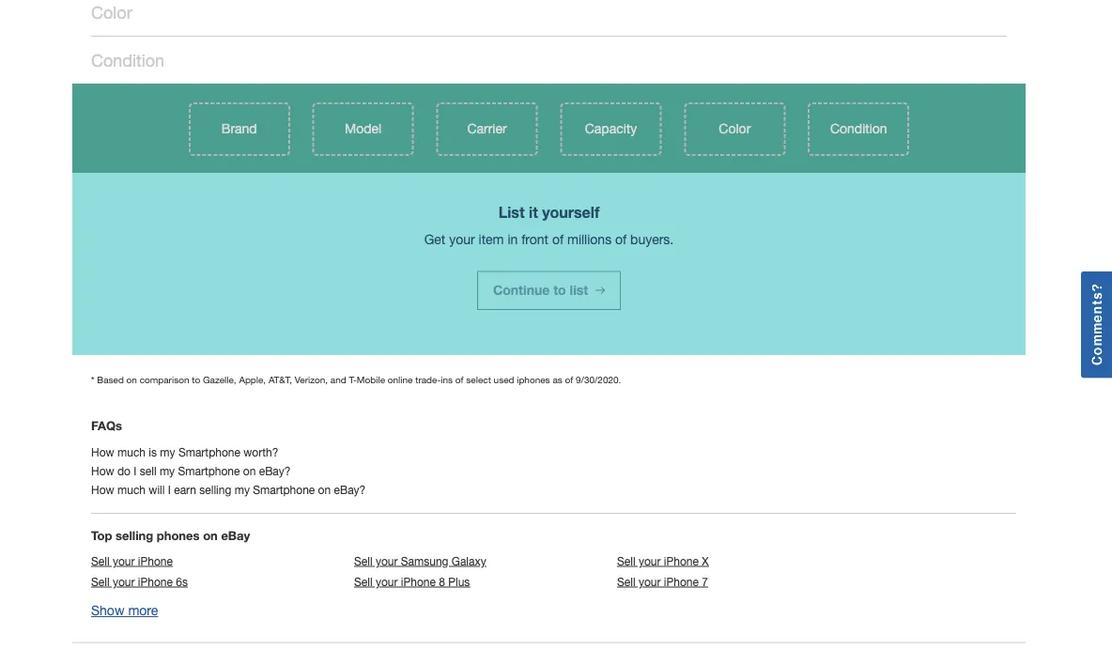 Task type: vqa. For each thing, say whether or not it's contained in the screenshot.
Brand
yes



Task type: describe. For each thing, give the bounding box(es) containing it.
sell your iphone link
[[91, 554, 354, 573]]

sell your iphone 8 plus
[[354, 575, 470, 588]]

your for sell your iphone 8 plus
[[376, 575, 398, 588]]

how much is my smartphone worth? link
[[91, 445, 278, 458]]

sell your iphone 6s link
[[91, 575, 354, 594]]

t-
[[349, 374, 357, 385]]

1 vertical spatial color
[[719, 120, 751, 136]]

sell your iphone 7 link
[[617, 575, 880, 594]]

iphone left 6s
[[138, 575, 173, 588]]

2 vertical spatial smartphone
[[253, 483, 315, 496]]

top
[[91, 528, 112, 542]]

*
[[91, 374, 94, 385]]

1 horizontal spatial condition
[[830, 120, 887, 136]]

sell your iphone x sell your iphone 6s
[[91, 554, 709, 588]]

1 vertical spatial smartphone
[[178, 464, 240, 477]]

show
[[91, 603, 124, 618]]

show more
[[91, 603, 158, 618]]

1 vertical spatial selling
[[116, 528, 153, 542]]

your for sell your samsung galaxy
[[376, 554, 398, 567]]

1 vertical spatial ebay?
[[334, 483, 366, 496]]

continue
[[493, 282, 550, 298]]

1 horizontal spatial i
[[168, 483, 171, 496]]

2 much from the top
[[117, 483, 146, 496]]

selling inside 'how much is my smartphone worth? how do i sell my smartphone on ebay? how much will i earn selling my smartphone on ebay?'
[[199, 483, 231, 496]]

used
[[494, 374, 514, 385]]

will
[[149, 483, 165, 496]]

and
[[331, 374, 346, 385]]

2 vertical spatial my
[[235, 483, 250, 496]]

front
[[522, 232, 549, 247]]

sell for sell your iphone x sell your iphone 6s
[[617, 554, 636, 567]]

iphone for sell your iphone 8 plus
[[401, 575, 436, 588]]

millions
[[567, 232, 612, 247]]

based
[[97, 374, 124, 385]]

phones
[[157, 528, 200, 542]]

sell your samsung galaxy link
[[354, 554, 617, 573]]

trade-
[[415, 374, 441, 385]]

8
[[439, 575, 445, 588]]

iphone for sell your iphone x sell your iphone 6s
[[664, 554, 699, 567]]

sell your iphone
[[91, 554, 173, 567]]

x
[[702, 554, 709, 567]]

top selling phones on ebay
[[91, 528, 250, 542]]

model
[[345, 120, 382, 136]]

how much will i earn selling my smartphone on ebay? link
[[91, 483, 366, 496]]

carrier
[[467, 120, 507, 136]]

sell your iphone x link
[[617, 554, 880, 573]]

sell
[[140, 464, 156, 477]]

faqs
[[91, 418, 122, 433]]

sell for sell your iphone 8 plus
[[354, 575, 373, 588]]

samsung
[[401, 554, 449, 567]]

your down sell your iphone
[[113, 575, 135, 588]]

show more button
[[91, 598, 158, 623]]

online
[[388, 374, 413, 385]]

sell for sell your samsung galaxy
[[354, 554, 373, 567]]

capacity
[[585, 120, 637, 136]]

item
[[479, 232, 504, 247]]

your for sell your iphone x sell your iphone 6s
[[639, 554, 661, 567]]

gazelle,
[[203, 374, 236, 385]]

your for sell your iphone
[[113, 554, 135, 567]]

is
[[149, 445, 157, 458]]

1 vertical spatial my
[[160, 464, 175, 477]]

iphone for sell your iphone 7
[[664, 575, 699, 588]]



Task type: locate. For each thing, give the bounding box(es) containing it.
selling
[[199, 483, 231, 496], [116, 528, 153, 542]]

iphone
[[138, 554, 173, 567], [664, 554, 699, 567], [138, 575, 173, 588], [401, 575, 436, 588], [664, 575, 699, 588]]

0 vertical spatial my
[[160, 445, 175, 458]]

ebay
[[221, 528, 250, 542]]

plus
[[448, 575, 470, 588]]

sell your iphone 8 plus link
[[354, 575, 617, 594]]

smartphone up 'how much will i earn selling my smartphone on ebay?' "link"
[[178, 464, 240, 477]]

0 horizontal spatial color
[[91, 3, 132, 23]]

0 vertical spatial smartphone
[[178, 445, 240, 458]]

selling up sell your iphone
[[116, 528, 153, 542]]

iphone down sell your samsung galaxy
[[401, 575, 436, 588]]

smartphone down worth?
[[253, 483, 315, 496]]

smartphone up how do i sell my smartphone on ebay? link
[[178, 445, 240, 458]]

0 vertical spatial ebay?
[[259, 464, 291, 477]]

more
[[128, 603, 158, 618]]

how much is my smartphone worth? how do i sell my smartphone on ebay? how much will i earn selling my smartphone on ebay?
[[91, 445, 366, 496]]

of left buyers.
[[615, 232, 627, 247]]

of right 'as'
[[565, 374, 573, 385]]

i right do
[[134, 464, 137, 477]]

0 horizontal spatial selling
[[116, 528, 153, 542]]

your down sell your samsung galaxy
[[376, 575, 398, 588]]

sell up show
[[91, 575, 109, 588]]

sell for sell your iphone 7
[[617, 575, 636, 588]]

comparison
[[140, 374, 189, 385]]

iphone down top selling phones on ebay
[[138, 554, 173, 567]]

how do i sell my smartphone on ebay? link
[[91, 464, 291, 477]]

buyers.
[[630, 232, 674, 247]]

sell for sell your iphone
[[91, 554, 109, 567]]

do
[[117, 464, 131, 477]]

1 horizontal spatial to
[[553, 282, 566, 298]]

0 horizontal spatial ebay?
[[259, 464, 291, 477]]

1 vertical spatial condition
[[830, 120, 887, 136]]

0 horizontal spatial condition
[[91, 51, 164, 70]]

sell your iphone 7
[[617, 575, 708, 588]]

1 vertical spatial much
[[117, 483, 146, 496]]

of right ins
[[455, 374, 464, 385]]

i
[[134, 464, 137, 477], [168, 483, 171, 496]]

iphone left x
[[664, 554, 699, 567]]

1 vertical spatial how
[[91, 464, 114, 477]]

smartphone
[[178, 445, 240, 458], [178, 464, 240, 477], [253, 483, 315, 496]]

your up "sell your iphone 7"
[[639, 554, 661, 567]]

your for sell your iphone 7
[[639, 575, 661, 588]]

7
[[702, 575, 708, 588]]

sell down sell your samsung galaxy
[[354, 575, 373, 588]]

sell up sell your iphone 8 plus
[[354, 554, 373, 567]]

0 vertical spatial selling
[[199, 483, 231, 496]]

verizon,
[[295, 374, 328, 385]]

1 vertical spatial to
[[192, 374, 200, 385]]

how
[[91, 445, 114, 458], [91, 464, 114, 477], [91, 483, 114, 496]]

select
[[466, 374, 491, 385]]

1 horizontal spatial selling
[[199, 483, 231, 496]]

your up sell your iphone 8 plus
[[376, 554, 398, 567]]

ebay?
[[259, 464, 291, 477], [334, 483, 366, 496]]

0 vertical spatial how
[[91, 445, 114, 458]]

your
[[449, 232, 475, 247], [113, 554, 135, 567], [376, 554, 398, 567], [639, 554, 661, 567], [113, 575, 135, 588], [376, 575, 398, 588], [639, 575, 661, 588]]

0 horizontal spatial to
[[192, 374, 200, 385]]

apple,
[[239, 374, 266, 385]]

of
[[552, 232, 564, 247], [615, 232, 627, 247], [455, 374, 464, 385], [565, 374, 573, 385]]

condition
[[91, 51, 164, 70], [830, 120, 887, 136]]

much down do
[[117, 483, 146, 496]]

ins
[[441, 374, 453, 385]]

much
[[117, 445, 146, 458], [117, 483, 146, 496]]

to left gazelle,
[[192, 374, 200, 385]]

i right will
[[168, 483, 171, 496]]

iphones
[[517, 374, 550, 385]]

1 horizontal spatial color
[[719, 120, 751, 136]]

1 horizontal spatial ebay?
[[334, 483, 366, 496]]

1 how from the top
[[91, 445, 114, 458]]

2 how from the top
[[91, 464, 114, 477]]

arrow image
[[596, 286, 605, 295]]

footer
[[72, 642, 1026, 650]]

how down 'faqs'
[[91, 445, 114, 458]]

2 vertical spatial how
[[91, 483, 114, 496]]

earn
[[174, 483, 196, 496]]

sell down top
[[91, 554, 109, 567]]

continue to list button
[[477, 271, 621, 310]]

how left do
[[91, 464, 114, 477]]

9/30/2020.
[[576, 374, 621, 385]]

to
[[553, 282, 566, 298], [192, 374, 200, 385]]

iphone inside 'sell your iphone 8 plus' link
[[401, 575, 436, 588]]

iphone for sell your iphone
[[138, 554, 173, 567]]

as
[[553, 374, 562, 385]]

to inside button
[[553, 282, 566, 298]]

0 vertical spatial i
[[134, 464, 137, 477]]

3 how from the top
[[91, 483, 114, 496]]

to left list
[[553, 282, 566, 298]]

my
[[160, 445, 175, 458], [160, 464, 175, 477], [235, 483, 250, 496]]

get
[[424, 232, 446, 247]]

selling right earn
[[199, 483, 231, 496]]

sell left 7
[[617, 575, 636, 588]]

get your item in front of millions of buyers.
[[424, 232, 674, 247]]

iphone left 7
[[664, 575, 699, 588]]

iphone inside sell your iphone link
[[138, 554, 173, 567]]

in
[[508, 232, 518, 247]]

color
[[91, 3, 132, 23], [719, 120, 751, 136]]

galaxy
[[452, 554, 486, 567]]

* based on comparison to gazelle, apple, at&t, verizon, and t-mobile online trade-ins of select used iphones as of 9/30/2020.
[[91, 374, 621, 385]]

your right get
[[449, 232, 475, 247]]

1 vertical spatial i
[[168, 483, 171, 496]]

0 horizontal spatial i
[[134, 464, 137, 477]]

much up do
[[117, 445, 146, 458]]

mobile
[[357, 374, 385, 385]]

on
[[126, 374, 137, 385], [243, 464, 256, 477], [318, 483, 331, 496], [203, 528, 218, 542]]

yourself
[[542, 203, 600, 221]]

it
[[529, 203, 538, 221]]

iphone inside sell your iphone 7 link
[[664, 575, 699, 588]]

of right front
[[552, 232, 564, 247]]

your up show more
[[113, 554, 135, 567]]

list it yourself
[[499, 203, 600, 221]]

sell
[[91, 554, 109, 567], [354, 554, 373, 567], [617, 554, 636, 567], [91, 575, 109, 588], [354, 575, 373, 588], [617, 575, 636, 588]]

my down worth?
[[235, 483, 250, 496]]

0 vertical spatial color
[[91, 3, 132, 23]]

worth?
[[244, 445, 278, 458]]

0 vertical spatial condition
[[91, 51, 164, 70]]

continue to list
[[493, 282, 592, 298]]

sell your samsung galaxy
[[354, 554, 486, 567]]

1 much from the top
[[117, 445, 146, 458]]

your for get your item in front of millions of buyers.
[[449, 232, 475, 247]]

my right is
[[160, 445, 175, 458]]

list
[[570, 282, 588, 298]]

sell up "sell your iphone 7"
[[617, 554, 636, 567]]

at&t,
[[269, 374, 292, 385]]

brand
[[222, 120, 257, 136]]

6s
[[176, 575, 188, 588]]

how up top
[[91, 483, 114, 496]]

your left 7
[[639, 575, 661, 588]]

0 vertical spatial to
[[553, 282, 566, 298]]

my right sell
[[160, 464, 175, 477]]

0 vertical spatial much
[[117, 445, 146, 458]]

list
[[499, 203, 525, 221]]



